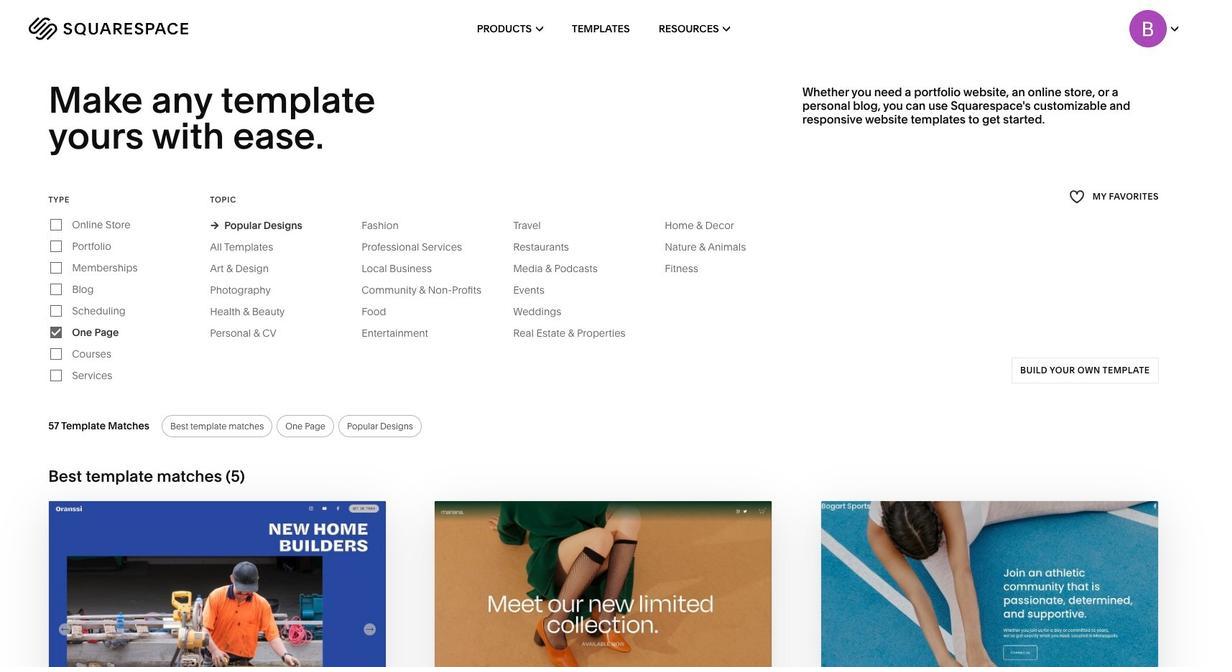 Task type: describe. For each thing, give the bounding box(es) containing it.
oranssi image
[[49, 501, 386, 668]]

mariana image
[[435, 501, 772, 668]]

bogart image
[[821, 501, 1158, 668]]



Task type: vqa. For each thing, say whether or not it's contained in the screenshot.
Mariana image
yes



